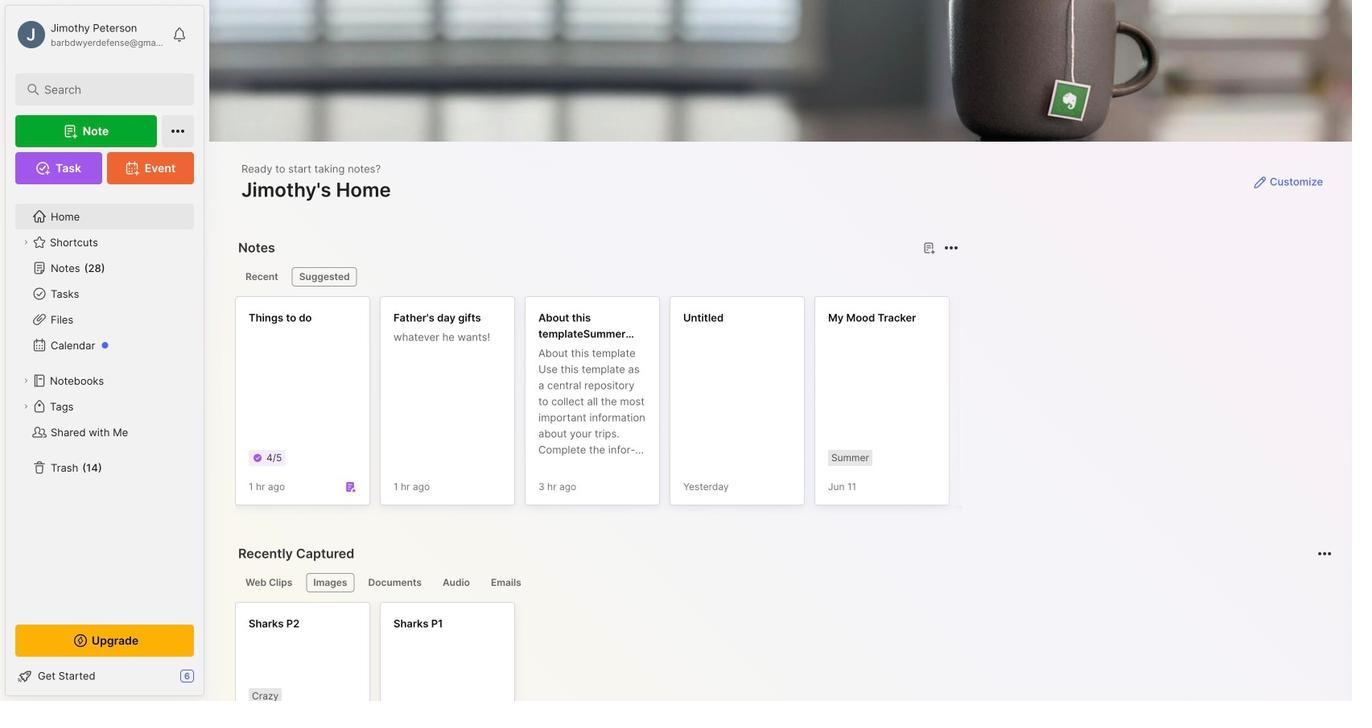 Task type: vqa. For each thing, say whether or not it's contained in the screenshot.
the 'Font family' Image
no



Task type: locate. For each thing, give the bounding box(es) containing it.
1 vertical spatial tab list
[[238, 573, 1330, 593]]

expand notebooks image
[[21, 376, 31, 386]]

click to collapse image
[[203, 672, 215, 691]]

2 row group from the top
[[235, 602, 525, 701]]

0 vertical spatial row group
[[235, 296, 1353, 515]]

More actions field
[[940, 237, 963, 259]]

row group for first tab list from the bottom of the page
[[235, 602, 525, 701]]

tree inside main element
[[6, 194, 204, 610]]

1 row group from the top
[[235, 296, 1353, 515]]

0 vertical spatial tab list
[[238, 267, 957, 287]]

row group for 1st tab list
[[235, 296, 1353, 515]]

main element
[[0, 0, 209, 701]]

1 vertical spatial row group
[[235, 602, 525, 701]]

more actions image
[[942, 238, 961, 258]]

tree
[[6, 194, 204, 610]]

tab
[[238, 267, 286, 287], [292, 267, 357, 287], [238, 573, 300, 593], [306, 573, 355, 593], [361, 573, 429, 593], [436, 573, 477, 593], [484, 573, 529, 593]]

tab list
[[238, 267, 957, 287], [238, 573, 1330, 593]]

None search field
[[44, 80, 173, 99]]

Account field
[[15, 19, 164, 51]]

Help and Learning task checklist field
[[6, 663, 204, 689]]

row group
[[235, 296, 1353, 515], [235, 602, 525, 701]]



Task type: describe. For each thing, give the bounding box(es) containing it.
1 tab list from the top
[[238, 267, 957, 287]]

2 tab list from the top
[[238, 573, 1330, 593]]

expand tags image
[[21, 402, 31, 411]]

Search text field
[[44, 82, 173, 97]]

none search field inside main element
[[44, 80, 173, 99]]



